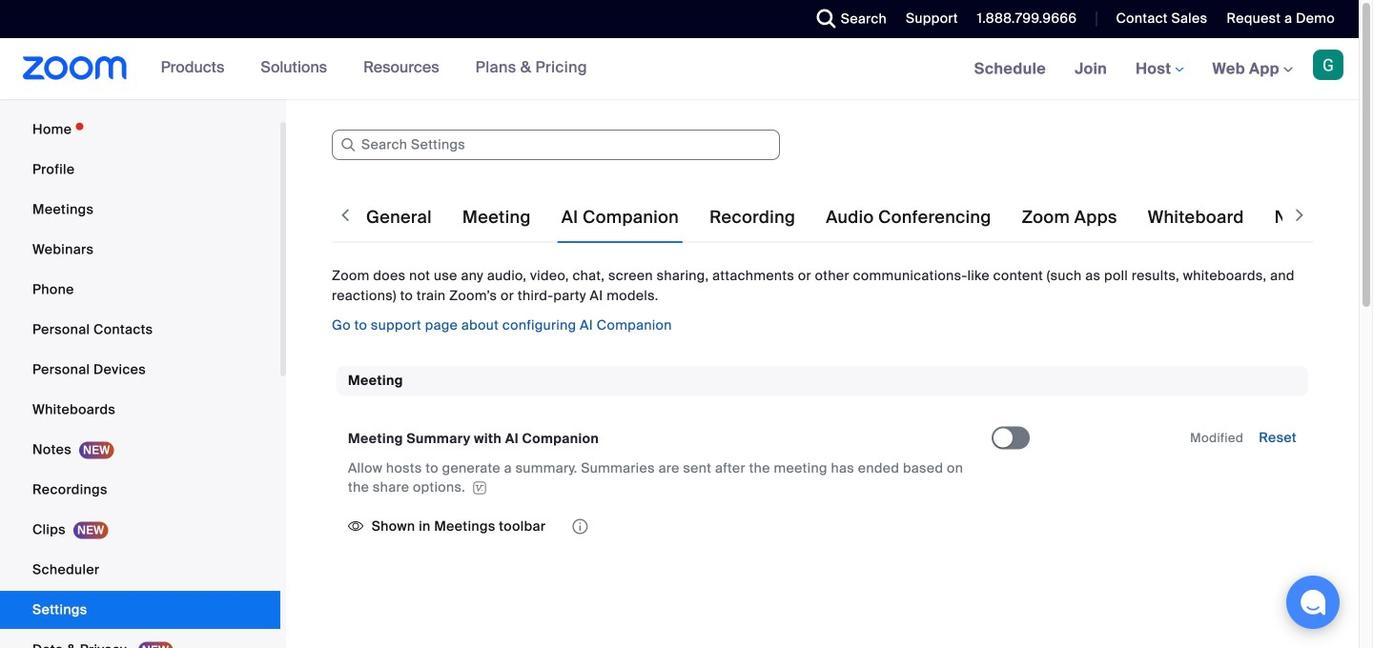 Task type: vqa. For each thing, say whether or not it's contained in the screenshot.
2nd application
yes



Task type: describe. For each thing, give the bounding box(es) containing it.
personal menu menu
[[0, 111, 280, 649]]

zoom logo image
[[23, 56, 127, 80]]

learn more about shown in meetings toolbar image
[[571, 520, 590, 534]]

Search Settings text field
[[332, 130, 780, 160]]

tabs of my account settings page tab list
[[362, 191, 1373, 244]]

scroll right image
[[1290, 206, 1310, 225]]

2 application from the top
[[348, 513, 992, 541]]

product information navigation
[[147, 38, 602, 99]]

meeting element
[[337, 366, 1309, 564]]

scroll left image
[[336, 206, 355, 225]]

meetings navigation
[[960, 38, 1359, 101]]



Task type: locate. For each thing, give the bounding box(es) containing it.
1 application from the top
[[348, 459, 975, 497]]

open chat image
[[1300, 589, 1327, 616]]

1 vertical spatial application
[[348, 513, 992, 541]]

0 vertical spatial application
[[348, 459, 975, 497]]

support version for meeting summary with ai companion image
[[470, 482, 489, 495]]

application
[[348, 459, 975, 497], [348, 513, 992, 541]]

banner
[[0, 38, 1359, 101]]

profile picture image
[[1313, 50, 1344, 80]]



